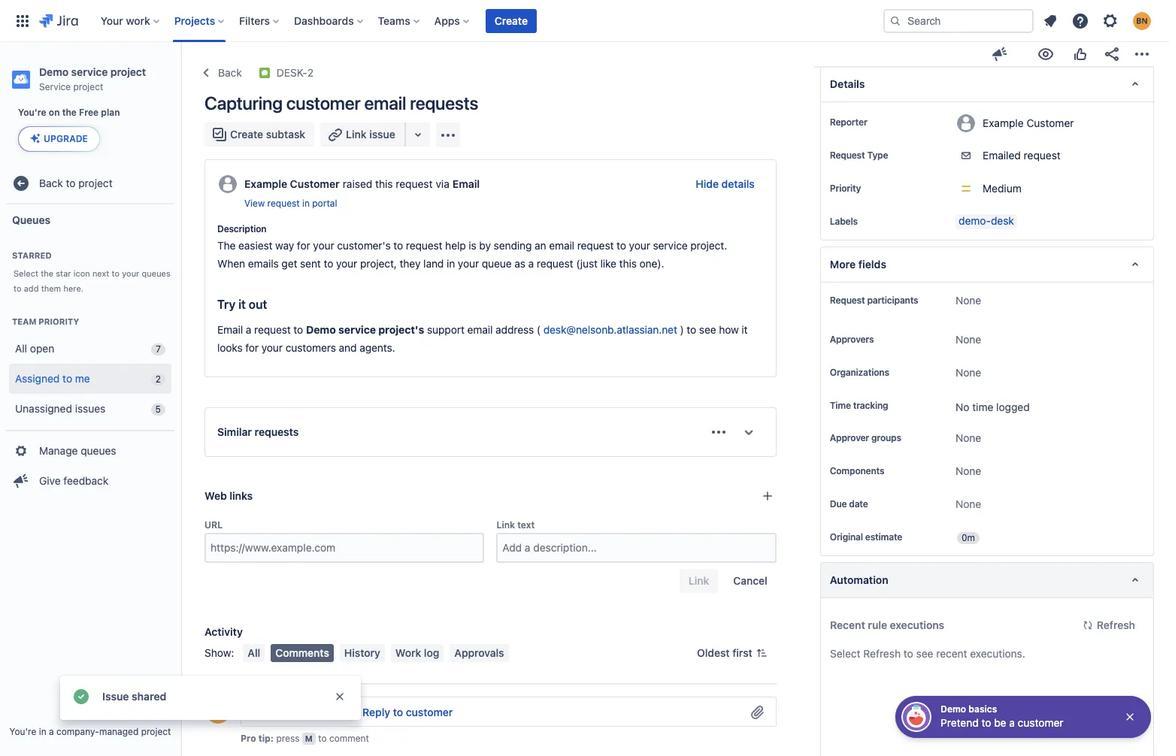 Task type: vqa. For each thing, say whether or not it's contained in the screenshot.
Demo
yes



Task type: locate. For each thing, give the bounding box(es) containing it.
notifications image
[[1041, 12, 1059, 30]]

cancel
[[733, 574, 767, 587]]

1 vertical spatial create
[[230, 128, 263, 141]]

by
[[479, 239, 491, 252]]

0 vertical spatial queues
[[142, 268, 170, 278]]

for right "way" on the left of the page
[[297, 239, 310, 252]]

jira image
[[39, 12, 78, 30], [39, 12, 78, 30]]

agents.
[[360, 341, 395, 354]]

2 request from the top
[[830, 295, 865, 306]]

0 vertical spatial request
[[830, 150, 865, 161]]

this right like
[[619, 257, 637, 270]]

comments
[[275, 646, 329, 659]]

add
[[24, 283, 39, 293]]

2 vertical spatial demo
[[941, 704, 966, 715]]

link issue
[[346, 128, 395, 141]]

reporter pin to top. only you can see pinned fields. image
[[870, 117, 882, 129]]

1 horizontal spatial example
[[983, 116, 1024, 129]]

0 horizontal spatial this
[[375, 177, 393, 190]]

queues
[[12, 213, 50, 226]]

1 vertical spatial this
[[619, 257, 637, 270]]

approvals button
[[450, 644, 509, 662]]

the easiest way for your customer's to request help is by sending an email request to your service project. when emails get sent to your project, they land in your queue as a request (just like this one).
[[217, 239, 730, 270]]

1 vertical spatial customer
[[290, 177, 340, 190]]

request right view
[[267, 198, 300, 209]]

oldest first button
[[688, 644, 776, 662]]

your right next at the left of page
[[122, 268, 139, 278]]

in inside "link"
[[302, 198, 310, 209]]

the down note
[[307, 722, 322, 735]]

estimate
[[865, 532, 902, 543]]

2 vertical spatial service
[[338, 323, 376, 336]]

service up one).
[[653, 239, 688, 252]]

customer up receive
[[406, 706, 453, 719]]

1 horizontal spatial queues
[[142, 268, 170, 278]]

0 horizontal spatial email
[[217, 323, 243, 336]]

19,
[[383, 684, 397, 696]]

Search field
[[883, 9, 1034, 33]]

1:29
[[440, 684, 461, 696]]

all open
[[15, 342, 54, 355]]

success image
[[72, 688, 90, 706]]

your inside but wait, the conversation is only just getting started. for your customers, getting in touch is as easy as responding to the notification they receive in their email inbox.
[[514, 704, 535, 717]]

request left type
[[830, 150, 865, 161]]

request for emailed request
[[830, 150, 865, 161]]

customers,
[[538, 704, 591, 717]]

1 vertical spatial priority
[[39, 317, 79, 326]]

customer up portal at the top left of the page
[[290, 177, 340, 190]]

request for none
[[830, 295, 865, 306]]

2 up 5
[[155, 374, 161, 385]]

group
[[6, 430, 174, 501]]

unassigned
[[15, 402, 72, 415]]

a right be
[[1009, 716, 1015, 729]]

is right "touch"
[[672, 704, 680, 717]]

team priority
[[12, 317, 79, 326]]

try it out
[[217, 298, 267, 311]]

1 vertical spatial demo
[[306, 323, 336, 336]]

1 horizontal spatial customer
[[406, 706, 453, 719]]

1 horizontal spatial requests
[[410, 92, 478, 114]]

in left portal at the top left of the page
[[302, 198, 310, 209]]

share image
[[1103, 45, 1121, 63]]

to inside ) to see how it looks for your customers and agents.
[[687, 323, 696, 336]]

conversation
[[300, 704, 362, 717]]

https://www.example.com field
[[206, 534, 483, 562]]

0 vertical spatial all
[[15, 342, 27, 355]]

your inside the select the star icon next to your queues to add them here.
[[122, 268, 139, 278]]

work log
[[395, 646, 439, 659]]

1 vertical spatial request
[[830, 295, 865, 306]]

all inside team priority group
[[15, 342, 27, 355]]

select
[[14, 268, 38, 278]]

demo for demo basics
[[941, 704, 966, 715]]

basics
[[969, 704, 997, 715]]

getting down at
[[418, 704, 452, 717]]

1 horizontal spatial back
[[218, 66, 242, 79]]

notification
[[325, 722, 379, 735]]

1 horizontal spatial create
[[495, 14, 528, 27]]

queues up give feedback button
[[81, 444, 116, 457]]

0 horizontal spatial all
[[15, 342, 27, 355]]

1 vertical spatial they
[[382, 722, 403, 735]]

0 horizontal spatial as
[[514, 257, 525, 270]]

demo-desk link
[[956, 214, 1017, 229]]

0 horizontal spatial getting
[[418, 704, 452, 717]]

1 vertical spatial it
[[742, 323, 748, 336]]

as left easy
[[683, 704, 694, 717]]

priority up open
[[39, 317, 79, 326]]

request up land
[[406, 239, 442, 252]]

service up and
[[338, 323, 376, 336]]

2 horizontal spatial service
[[653, 239, 688, 252]]

email right support
[[467, 323, 493, 336]]

0 horizontal spatial demo
[[39, 65, 68, 78]]

1 horizontal spatial link
[[496, 519, 515, 531]]

link issue button
[[320, 123, 406, 147]]

labels pin to top. only you can see pinned fields. image
[[861, 216, 873, 228]]

due date
[[830, 498, 868, 510]]

as right easy
[[722, 704, 733, 717]]

2 horizontal spatial demo
[[941, 704, 966, 715]]

a down sending
[[528, 257, 534, 270]]

link web pages and more image
[[409, 126, 427, 144]]

try
[[217, 298, 235, 311]]

project's
[[378, 323, 424, 336]]

demo inside demo service project service project
[[39, 65, 68, 78]]

email down for
[[479, 722, 504, 735]]

details
[[830, 77, 865, 90]]

2 inside team priority group
[[155, 374, 161, 385]]

0 vertical spatial this
[[375, 177, 393, 190]]

your up one).
[[629, 239, 650, 252]]

organizations
[[830, 367, 889, 378]]

1 horizontal spatial it
[[742, 323, 748, 336]]

it right how
[[742, 323, 748, 336]]

project down 'upgrade'
[[78, 176, 113, 189]]

1 horizontal spatial all
[[248, 646, 260, 659]]

(
[[537, 323, 541, 336]]

demo up pretend
[[941, 704, 966, 715]]

1 horizontal spatial email
[[452, 177, 480, 190]]

banner containing your work
[[0, 0, 1169, 42]]

1 vertical spatial queues
[[81, 444, 116, 457]]

1 vertical spatial 2
[[155, 374, 161, 385]]

vote options: no one has voted for this issue yet. image
[[1071, 45, 1089, 63]]

1 vertical spatial service
[[653, 239, 688, 252]]

here.
[[63, 283, 83, 293]]

1 horizontal spatial is
[[469, 239, 476, 252]]

0 horizontal spatial example
[[244, 177, 287, 190]]

1 vertical spatial link
[[496, 519, 515, 531]]

2 horizontal spatial customer
[[1018, 716, 1063, 729]]

support
[[427, 323, 465, 336]]

back for back to project
[[39, 176, 63, 189]]

in left their
[[443, 722, 451, 735]]

all inside button
[[248, 646, 260, 659]]

demo basics pretend to be a customer
[[941, 704, 1063, 729]]

requests right similar
[[255, 425, 299, 438]]

is left only
[[365, 704, 373, 717]]

wait,
[[257, 704, 279, 717]]

add attachment image
[[749, 704, 767, 722]]

1 vertical spatial for
[[245, 341, 259, 354]]

1 vertical spatial all
[[248, 646, 260, 659]]

as down sending
[[514, 257, 525, 270]]

your profile and settings image
[[1133, 12, 1151, 30]]

requests
[[410, 92, 478, 114], [255, 425, 299, 438]]

getting left "touch"
[[594, 704, 628, 717]]

similar requests
[[217, 425, 299, 438]]

0 horizontal spatial service
[[71, 65, 108, 78]]

the
[[217, 239, 236, 252]]

you're
[[18, 107, 46, 118], [9, 726, 36, 738]]

link for link issue
[[346, 128, 367, 141]]

free
[[79, 107, 99, 118]]

starred group
[[6, 235, 174, 301]]

request down an
[[537, 257, 573, 270]]

back up queues
[[39, 176, 63, 189]]

way
[[275, 239, 294, 252]]

demo inside demo basics pretend to be a customer
[[941, 704, 966, 715]]

example customer
[[983, 116, 1074, 129]]

create for create subtask
[[230, 128, 263, 141]]

time tracking
[[830, 400, 888, 411]]

1 horizontal spatial getting
[[594, 704, 628, 717]]

all right show:
[[248, 646, 260, 659]]

details element
[[820, 66, 1154, 102]]

email up issue at the top of the page
[[364, 92, 406, 114]]

is inside the easiest way for your customer's to request help is by sending an email request to your service project. when emails get sent to your project, they land in your queue as a request (just like this one).
[[469, 239, 476, 252]]

customer up emailed request
[[1027, 116, 1074, 129]]

0 vertical spatial link
[[346, 128, 367, 141]]

no time logged
[[956, 401, 1030, 414]]

1 horizontal spatial for
[[297, 239, 310, 252]]

2 up "capturing customer email requests"
[[307, 66, 314, 79]]

group containing manage queues
[[6, 430, 174, 501]]

0 horizontal spatial for
[[245, 341, 259, 354]]

give
[[39, 474, 61, 487]]

demo
[[39, 65, 68, 78], [306, 323, 336, 336], [941, 704, 966, 715]]

for inside the easiest way for your customer's to request help is by sending an email request to your service project. when emails get sent to your project, they land in your queue as a request (just like this one).
[[297, 239, 310, 252]]

1 vertical spatial you're
[[9, 726, 36, 738]]

project up the 'free' at the left top of the page
[[73, 81, 103, 92]]

example up view
[[244, 177, 287, 190]]

you're left company-
[[9, 726, 36, 738]]

me
[[75, 372, 90, 385]]

primary element
[[9, 0, 883, 42]]

0 horizontal spatial requests
[[255, 425, 299, 438]]

manage queues
[[39, 444, 116, 457]]

queues inside the select the star icon next to your queues to add them here.
[[142, 268, 170, 278]]

0 vertical spatial create
[[495, 14, 528, 27]]

more fields element
[[820, 247, 1154, 283]]

0 horizontal spatial priority
[[39, 317, 79, 326]]

priority left priority pin to top. only you can see pinned fields. image
[[830, 183, 861, 194]]

demo up the service at top left
[[39, 65, 68, 78]]

upgrade
[[44, 133, 88, 144]]

create
[[495, 14, 528, 27], [230, 128, 263, 141]]

request inside "link"
[[267, 198, 300, 209]]

original estimate
[[830, 532, 902, 543]]

add app image
[[439, 126, 457, 144]]

issue
[[102, 690, 129, 703]]

help
[[445, 239, 466, 252]]

0 horizontal spatial create
[[230, 128, 263, 141]]

0 vertical spatial back
[[218, 66, 242, 79]]

date
[[849, 498, 868, 510]]

the inside the select the star icon next to your queues to add them here.
[[41, 268, 53, 278]]

0 vertical spatial service
[[71, 65, 108, 78]]

customer inside reply to customer button
[[406, 706, 453, 719]]

queue
[[482, 257, 512, 270]]

queues right next at the left of page
[[142, 268, 170, 278]]

you're for you're in a company-managed project
[[9, 726, 36, 738]]

the right on at top left
[[62, 107, 77, 118]]

appswitcher icon image
[[14, 12, 32, 30]]

desk@nelsonb.atlassian.net link
[[543, 323, 677, 336]]

copy link to issue image
[[311, 66, 323, 78]]

0 vertical spatial email
[[452, 177, 480, 190]]

create right apps dropdown button
[[495, 14, 528, 27]]

0 vertical spatial 2
[[307, 66, 314, 79]]

they left land
[[400, 257, 421, 270]]

assignee
[[830, 83, 869, 95]]

create down "capturing"
[[230, 128, 263, 141]]

comments button
[[271, 644, 334, 662]]

1 horizontal spatial service
[[338, 323, 376, 336]]

1 vertical spatial requests
[[255, 425, 299, 438]]

request up (just
[[577, 239, 614, 252]]

your up inbox.
[[514, 704, 535, 717]]

getting
[[418, 704, 452, 717], [594, 704, 628, 717]]

request down more
[[830, 295, 865, 306]]

they down only
[[382, 722, 403, 735]]

0 horizontal spatial customer
[[290, 177, 340, 190]]

email right an
[[549, 239, 574, 252]]

1 request from the top
[[830, 150, 865, 161]]

link inside button
[[346, 128, 367, 141]]

help image
[[1071, 12, 1089, 30]]

you're left on at top left
[[18, 107, 46, 118]]

settings image
[[1101, 12, 1119, 30]]

0 vertical spatial demo
[[39, 65, 68, 78]]

when
[[217, 257, 245, 270]]

desk-
[[276, 66, 307, 79]]

0 horizontal spatial it
[[238, 298, 246, 311]]

email up looks
[[217, 323, 243, 336]]

request
[[1024, 149, 1061, 162], [396, 177, 433, 190], [267, 198, 300, 209], [406, 239, 442, 252], [577, 239, 614, 252], [537, 257, 573, 270], [254, 323, 291, 336]]

none
[[956, 294, 981, 307], [956, 333, 981, 346], [956, 366, 981, 379], [956, 432, 981, 444], [956, 465, 981, 477], [956, 498, 981, 511]]

demo up customers
[[306, 323, 336, 336]]

via
[[436, 177, 449, 190]]

it right try
[[238, 298, 246, 311]]

requests up add app icon
[[410, 92, 478, 114]]

1 vertical spatial back
[[39, 176, 63, 189]]

0 vertical spatial you're
[[18, 107, 46, 118]]

this right raised on the top of the page
[[375, 177, 393, 190]]

0 horizontal spatial back
[[39, 176, 63, 189]]

1 horizontal spatial customer
[[1027, 116, 1074, 129]]

pretend
[[941, 716, 979, 729]]

the up 'them'
[[41, 268, 53, 278]]

dismiss image
[[334, 691, 346, 703]]

tracking
[[853, 400, 888, 411]]

more fields
[[830, 258, 886, 271]]

email a request to demo service project's support email address ( desk@nelsonb.atlassian.net
[[217, 323, 677, 336]]

for right looks
[[245, 341, 259, 354]]

0 vertical spatial for
[[297, 239, 310, 252]]

priority
[[830, 183, 861, 194], [39, 317, 79, 326]]

back
[[218, 66, 242, 79], [39, 176, 63, 189]]

1 horizontal spatial as
[[683, 704, 694, 717]]

1 horizontal spatial 2
[[307, 66, 314, 79]]

all for all open
[[15, 342, 27, 355]]

priority inside group
[[39, 317, 79, 326]]

customer down copy link to issue icon
[[286, 92, 360, 114]]

link for link text
[[496, 519, 515, 531]]

link left the "text"
[[496, 519, 515, 531]]

1 horizontal spatial priority
[[830, 183, 861, 194]]

your left customers
[[261, 341, 283, 354]]

email right via
[[452, 177, 480, 190]]

address
[[496, 323, 534, 336]]

due date pin to top. only you can see pinned fields. image
[[871, 498, 883, 511]]

you're for you're on the free plan
[[18, 107, 46, 118]]

for
[[495, 704, 511, 717]]

0 horizontal spatial queues
[[81, 444, 116, 457]]

a left company-
[[49, 726, 54, 738]]

the right wait,
[[282, 704, 298, 717]]

1 horizontal spatial this
[[619, 257, 637, 270]]

it
[[238, 298, 246, 311], [742, 323, 748, 336]]

0 horizontal spatial link
[[346, 128, 367, 141]]

0 vertical spatial priority
[[830, 183, 861, 194]]

create subtask
[[230, 128, 305, 141]]

example up emailed
[[983, 116, 1024, 129]]

2
[[307, 66, 314, 79], [155, 374, 161, 385]]

0 vertical spatial customer
[[1027, 116, 1074, 129]]

menu bar
[[240, 644, 512, 662]]

in right land
[[447, 257, 455, 270]]

0 vertical spatial they
[[400, 257, 421, 270]]

service inside the easiest way for your customer's to request help is by sending an email request to your service project. when emails get sent to your project, they land in your queue as a request (just like this one).
[[653, 239, 688, 252]]

team
[[12, 317, 36, 326]]

0 vertical spatial example
[[983, 116, 1024, 129]]

0 horizontal spatial 2
[[155, 374, 161, 385]]

service up the 'free' at the left top of the page
[[71, 65, 108, 78]]

1 vertical spatial example
[[244, 177, 287, 190]]

link left issue at the top of the page
[[346, 128, 367, 141]]

it inside ) to see how it looks for your customers and agents.
[[742, 323, 748, 336]]

banner
[[0, 0, 1169, 42]]

dashboards button
[[290, 9, 369, 33]]

1 horizontal spatial demo
[[306, 323, 336, 336]]

approver groups
[[830, 432, 901, 444]]

customer right be
[[1018, 716, 1063, 729]]

to inside button
[[393, 706, 403, 719]]

to inside team priority group
[[63, 372, 72, 385]]

2 getting from the left
[[594, 704, 628, 717]]

1 vertical spatial email
[[217, 323, 243, 336]]

original
[[830, 532, 863, 543]]

back up "capturing"
[[218, 66, 242, 79]]

all left open
[[15, 342, 27, 355]]

is left by
[[469, 239, 476, 252]]

customer for example customer raised this request via email
[[290, 177, 340, 190]]

create inside primary element
[[495, 14, 528, 27]]

work
[[126, 14, 150, 27]]

customer inside demo basics pretend to be a customer
[[1018, 716, 1063, 729]]

1 none from the top
[[956, 294, 981, 307]]



Task type: describe. For each thing, give the bounding box(es) containing it.
apps
[[434, 14, 460, 27]]

Add a description... field
[[498, 534, 775, 562]]

menu bar containing all
[[240, 644, 512, 662]]

example for example customer raised this request via email
[[244, 177, 287, 190]]

your work button
[[96, 9, 165, 33]]

text
[[517, 519, 535, 531]]

2 horizontal spatial as
[[722, 704, 733, 717]]

assigned
[[15, 372, 60, 385]]

hide
[[696, 177, 719, 190]]

0 vertical spatial requests
[[410, 92, 478, 114]]

search image
[[889, 15, 901, 27]]

for inside ) to see how it looks for your customers and agents.
[[245, 341, 259, 354]]

email inside but wait, the conversation is only just getting started. for your customers, getting in touch is as easy as responding to the notification they receive in their email inbox.
[[479, 722, 504, 735]]

request down example customer
[[1024, 149, 1061, 162]]

your down help
[[458, 257, 479, 270]]

to inside demo basics pretend to be a customer
[[981, 716, 991, 729]]

fields
[[858, 258, 886, 271]]

demo for demo service project
[[39, 65, 68, 78]]

as inside the easiest way for your customer's to request help is by sending an email request to your service project. when emails get sent to your project, they land in your queue as a request (just like this one).
[[514, 257, 525, 270]]

one).
[[639, 257, 664, 270]]

in inside the easiest way for your customer's to request help is by sending an email request to your service project. when emails get sent to your project, they land in your queue as a request (just like this one).
[[447, 257, 455, 270]]

all for all
[[248, 646, 260, 659]]

teams button
[[373, 9, 425, 33]]

add internal note button
[[241, 701, 345, 725]]

started.
[[455, 704, 492, 717]]

1 getting from the left
[[418, 704, 452, 717]]

cancel button
[[724, 569, 776, 593]]

description
[[217, 223, 266, 235]]

reply to customer button
[[353, 701, 462, 725]]

web
[[204, 489, 227, 502]]

link to a web page image
[[761, 490, 773, 502]]

a inside demo basics pretend to be a customer
[[1009, 716, 1015, 729]]

) to see how it looks for your customers and agents.
[[217, 323, 751, 354]]

receive
[[405, 722, 440, 735]]

oldest
[[697, 646, 730, 659]]

sidebar navigation image
[[164, 60, 197, 90]]

service
[[39, 81, 71, 92]]

inbox.
[[507, 722, 536, 735]]

filters button
[[235, 9, 285, 33]]

service request image
[[258, 67, 270, 79]]

desk
[[991, 214, 1014, 227]]

profile image of ben nelson image
[[206, 700, 230, 724]]

customer's
[[337, 239, 391, 252]]

sending
[[494, 239, 532, 252]]

capturing
[[204, 92, 283, 114]]

approvers
[[830, 334, 874, 345]]

be
[[994, 716, 1006, 729]]

pm
[[463, 684, 479, 696]]

they inside but wait, the conversation is only just getting started. for your customers, getting in touch is as easy as responding to the notification they receive in their email inbox.
[[382, 722, 403, 735]]

customer for example customer
[[1027, 116, 1074, 129]]

watch options: you are not watching this issue, 0 people watching image
[[1037, 45, 1055, 63]]

first
[[732, 646, 752, 659]]

4 none from the top
[[956, 432, 981, 444]]

emailed
[[983, 149, 1021, 162]]

demo-
[[959, 214, 991, 227]]

and
[[339, 341, 357, 354]]

request left via
[[396, 177, 433, 190]]

participants
[[867, 295, 918, 306]]

they inside the easiest way for your customer's to request help is by sending an email request to your service project. when emails get sent to your project, they land in your queue as a request (just like this one).
[[400, 257, 421, 270]]

a down try it out
[[246, 323, 251, 336]]

managed
[[99, 726, 139, 738]]

0 horizontal spatial customer
[[286, 92, 360, 114]]

portal
[[312, 198, 337, 209]]

view request in portal link
[[244, 196, 337, 211]]

close image
[[1124, 711, 1136, 723]]

web links
[[204, 489, 253, 502]]

your work
[[101, 14, 150, 27]]

issues
[[75, 402, 106, 415]]

time
[[830, 400, 851, 411]]

6 none from the top
[[956, 498, 981, 511]]

3 none from the top
[[956, 366, 981, 379]]

email inside the easiest way for your customer's to request help is by sending an email request to your service project. when emails get sent to your project, they land in your queue as a request (just like this one).
[[549, 239, 574, 252]]

add
[[250, 706, 270, 719]]

activity
[[204, 625, 243, 638]]

your up sent
[[313, 239, 334, 252]]

add internal note
[[250, 706, 336, 719]]

press
[[276, 733, 300, 744]]

dashboards
[[294, 14, 354, 27]]

medium
[[983, 182, 1022, 195]]

you're on the free plan
[[18, 107, 120, 118]]

project inside the back to project link
[[78, 176, 113, 189]]

show image
[[737, 420, 761, 444]]

2 horizontal spatial is
[[672, 704, 680, 717]]

0 horizontal spatial is
[[365, 704, 373, 717]]

give feedback image
[[991, 45, 1009, 63]]

project up plan
[[110, 65, 146, 78]]

approvals
[[454, 646, 504, 659]]

reporter
[[830, 117, 867, 128]]

time
[[972, 401, 993, 414]]

this inside the easiest way for your customer's to request help is by sending an email request to your service project. when emails get sent to your project, they land in your queue as a request (just like this one).
[[619, 257, 637, 270]]

actions image
[[1133, 45, 1151, 63]]

next
[[92, 268, 109, 278]]

show:
[[204, 646, 234, 659]]

unassigned issues
[[15, 402, 106, 415]]

open
[[30, 342, 54, 355]]

manage
[[39, 444, 78, 457]]

in left company-
[[39, 726, 46, 738]]

but wait, the conversation is only just getting started. for your customers, getting in touch is as easy as responding to the notification they receive in their email inbox.
[[238, 704, 735, 735]]

work
[[395, 646, 421, 659]]

queues inside button
[[81, 444, 116, 457]]

service inside demo service project service project
[[71, 65, 108, 78]]

time tracking pin to top. only you can see pinned fields. image
[[891, 400, 903, 412]]

project down shared
[[141, 726, 171, 738]]

example customer raised this request via email
[[244, 177, 480, 190]]

reply
[[363, 706, 390, 719]]

project.
[[690, 239, 727, 252]]

5 none from the top
[[956, 465, 981, 477]]

easy
[[697, 704, 719, 717]]

on
[[49, 107, 60, 118]]

)
[[680, 323, 684, 336]]

upgrade button
[[19, 127, 99, 151]]

automation element
[[820, 562, 1154, 598]]

more
[[830, 258, 856, 271]]

plan
[[101, 107, 120, 118]]

team priority group
[[6, 301, 174, 430]]

star
[[56, 268, 71, 278]]

give feedback button
[[6, 466, 174, 496]]

project,
[[360, 257, 397, 270]]

priority pin to top. only you can see pinned fields. image
[[864, 183, 876, 195]]

a inside the easiest way for your customer's to request help is by sending an email request to your service project. when emails get sent to your project, they land in your queue as a request (just like this one).
[[528, 257, 534, 270]]

to inside but wait, the conversation is only just getting started. for your customers, getting in touch is as easy as responding to the notification they receive in their email inbox.
[[294, 722, 304, 735]]

them
[[41, 283, 61, 293]]

approver
[[830, 432, 869, 444]]

back for back
[[218, 66, 242, 79]]

0 vertical spatial it
[[238, 298, 246, 311]]

projects
[[174, 14, 215, 27]]

groups
[[871, 432, 901, 444]]

2 none from the top
[[956, 333, 981, 346]]

2023
[[399, 684, 425, 696]]

create for create
[[495, 14, 528, 27]]

copy link to comment image
[[482, 683, 494, 695]]

newest first image
[[755, 647, 767, 659]]

example for example customer
[[983, 116, 1024, 129]]

your inside ) to see how it looks for your customers and agents.
[[261, 341, 283, 354]]

your down customer's
[[336, 257, 357, 270]]

looks
[[217, 341, 243, 354]]

view
[[244, 198, 265, 209]]

internal
[[273, 706, 311, 719]]

land
[[423, 257, 444, 270]]

request down out
[[254, 323, 291, 336]]

manage queues button
[[6, 436, 174, 466]]

in left "touch"
[[631, 704, 639, 717]]



